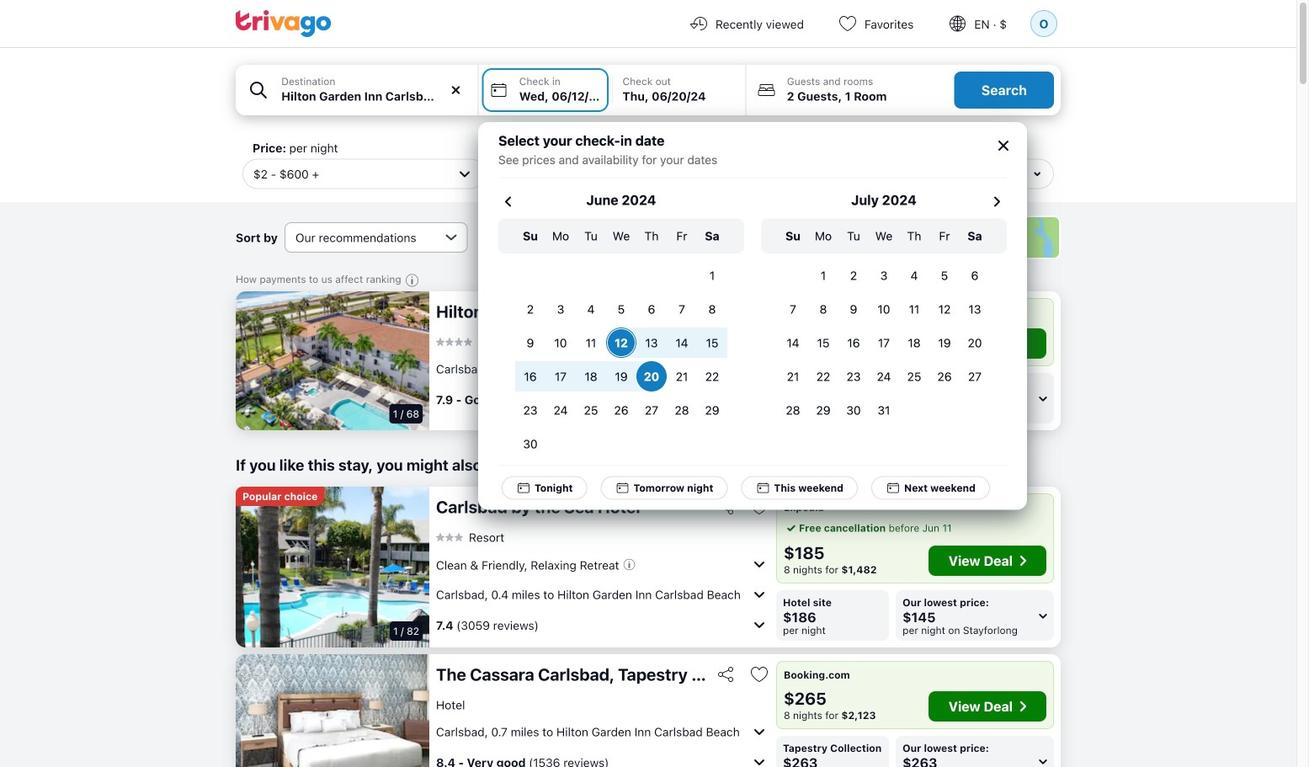 Task type: describe. For each thing, give the bounding box(es) containing it.
carlsbad by the sea hotel, (carlsbad, usa) image
[[236, 487, 429, 648]]

next image
[[987, 192, 1007, 212]]

previous image
[[498, 192, 519, 212]]



Task type: vqa. For each thing, say whether or not it's contained in the screenshot.
en · $ BUTTON
no



Task type: locate. For each thing, give the bounding box(es) containing it.
hilton garden inn carlsbad beach, (carlsbad, usa) image
[[236, 291, 429, 430]]

Where to? search field
[[281, 88, 468, 105]]

None field
[[236, 65, 478, 115]]

clear image
[[449, 83, 464, 98]]

the cassara carlsbad, tapestry collection by hilton, (carlsbad, usa) image
[[236, 654, 429, 767]]

trivago logo image
[[236, 10, 332, 37]]



